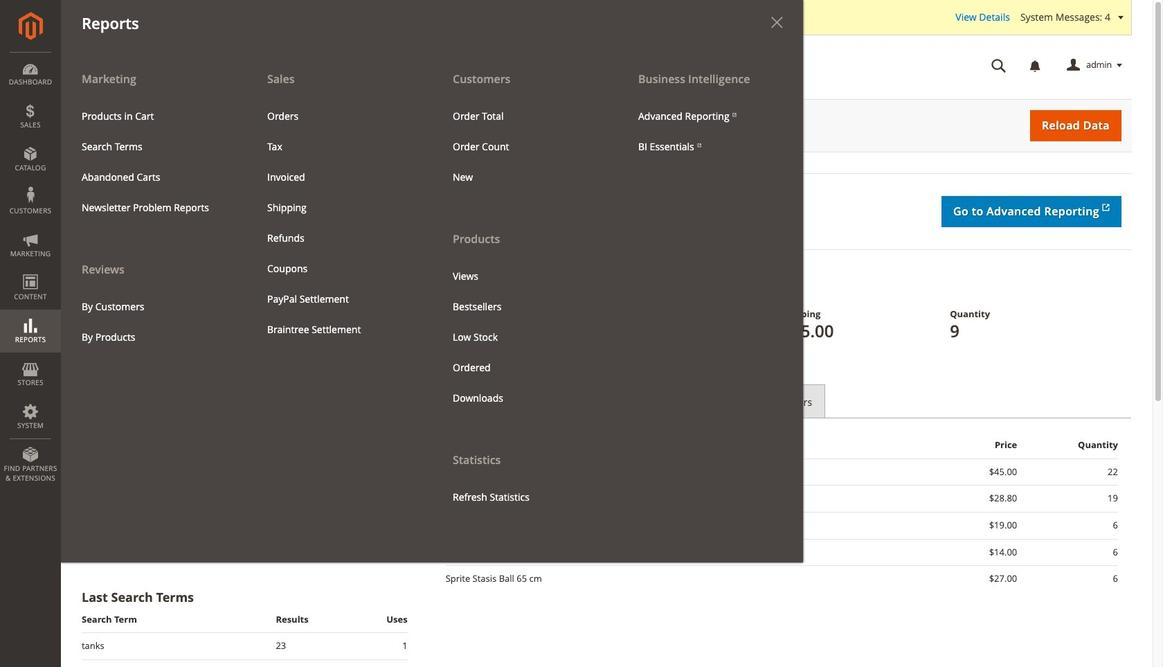 Task type: locate. For each thing, give the bounding box(es) containing it.
menu
[[61, 64, 803, 562], [61, 64, 247, 352], [432, 64, 618, 512], [71, 101, 236, 223], [257, 101, 422, 345], [443, 101, 607, 192], [628, 101, 793, 162], [443, 261, 607, 413], [71, 291, 236, 352]]

menu bar
[[0, 0, 803, 562]]



Task type: vqa. For each thing, say whether or not it's contained in the screenshot.
'Menu Bar'
yes



Task type: describe. For each thing, give the bounding box(es) containing it.
magento admin panel image
[[18, 12, 43, 40]]



